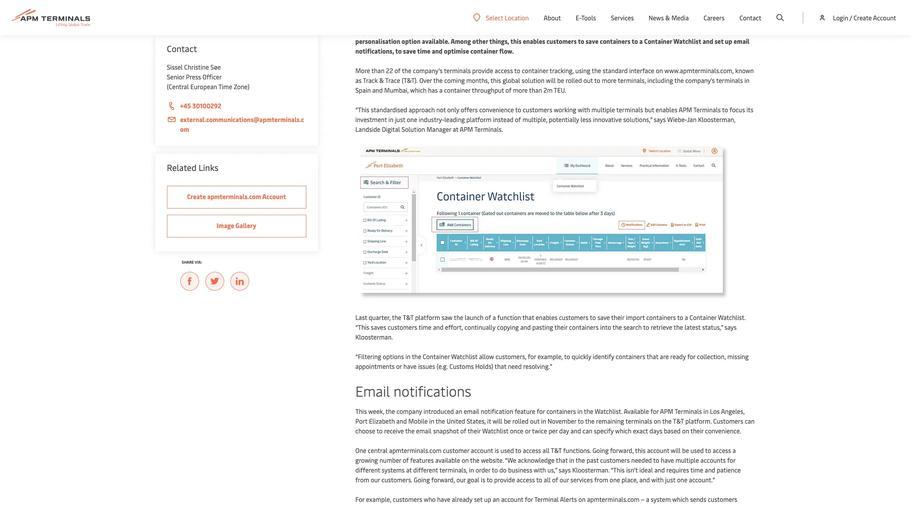 Task type: describe. For each thing, give the bounding box(es) containing it.
their left import
[[612, 313, 625, 322]]

that left are
[[647, 352, 659, 361]]

containers up retrieve
[[647, 313, 676, 322]]

2 horizontal spatial one
[[677, 476, 688, 484]]

2m
[[544, 86, 553, 94]]

be inside this week, the company introduced an email notification feature for containers in the watchlist. available for apm terminals in los angeles, port elizabeth and mobile in the united states, it will be rolled out in november to the remaining terminals on the t&t platform. customers can choose to receive the email snapshot of their watchlist once or twice per day and can specify which exact days based on their convenience.
[[504, 417, 511, 425]]

standardised inside "this standardised approach not only offers convenience to customers working with multiple terminals but enables apm terminals to focus its investment in just one industry-leading platform instead of multiple, potentially less innovative solutions," says wiebe-jan kloosterman, landside digital solution manager at apm terminals.
[[371, 105, 407, 114]]

or inside this week, the company introduced an email notification feature for containers in the watchlist. available for apm terminals in los angeles, port elizabeth and mobile in the united states, it will be rolled out in november to the remaining terminals on the t&t platform. customers can choose to receive the email snapshot of their watchlist once or twice per day and can specify which exact days based on their convenience.
[[525, 427, 531, 435]]

known
[[736, 66, 754, 75]]

image
[[217, 221, 234, 230]]

collection,
[[697, 352, 726, 361]]

in inside "this standardised approach not only offers convenience to customers working with multiple terminals but enables apm terminals to focus its investment in just one industry-leading platform instead of multiple, potentially less innovative solutions," says wiebe-jan kloosterman, landside digital solution manager at apm terminals.
[[389, 115, 394, 124]]

apmterminals.com inside one central apmterminals.com customer account is used to access all t&t functions. going forward, this account will be used to access a growing number of features available on the website. "we acknowledge that in the past customers needed to have multiple accounts for different systems at different terminals, in order to do business with us," says kloosterman. "this isn't ideal and requires time and patience from our customers. going forward, our goal is to provide access to all of our services from one place, and with just one account."
[[389, 446, 442, 455]]

(e.g.
[[437, 362, 448, 371]]

solution
[[522, 76, 545, 85]]

0 horizontal spatial contact
[[167, 43, 197, 54]]

about button
[[544, 0, 561, 35]]

customers.
[[382, 476, 412, 484]]

investment
[[356, 115, 387, 124]]

containers left into
[[569, 323, 599, 331]]

t&t inside this week, the company introduced an email notification feature for containers in the watchlist. available for apm terminals in los angeles, port elizabeth and mobile in the united states, it will be rolled out in november to the remaining terminals on the t&t platform. customers can choose to receive the email snapshot of their watchlist once or twice per day and can specify which exact days based on their convenience.
[[673, 417, 684, 425]]

made
[[708, 27, 724, 36]]

watchlist. inside this week, the company introduced an email notification feature for containers in the watchlist. available for apm terminals in los angeles, port elizabeth and mobile in the united states, it will be rolled out in november to the remaining terminals on the t&t platform. customers can choose to receive the email snapshot of their watchlist once or twice per day and can specify which exact days based on their convenience.
[[595, 407, 623, 416]]

external.communications@apmterminals.c
[[180, 115, 304, 124]]

watchlist inside as part of apm terminals' global roll-out of a standardised container tracking system for customers, the company has now made a personalisation option available. among other things, this enables customers to save containers to a container watchlist and set up email notifications, to save time and optimise container flow.
[[674, 37, 702, 45]]

0 vertical spatial all
[[543, 446, 550, 455]]

patience
[[717, 466, 741, 474]]

available
[[624, 407, 649, 416]]

saw
[[442, 313, 453, 322]]

rolled inside more than 22 of the company's terminals provide access to container tracking, using the standard interface on www.apmterminals.com, known as track & trace (t&t). over the coming months, this global solution will be rolled out to more terminals, including the company's terminals in spain and mumbai, which has a container throughput of more than 2m teu.
[[566, 76, 582, 85]]

apmterminals.com inside create apmterminals.com account link
[[207, 192, 261, 201]]

that inside one central apmterminals.com customer account is used to access all t&t functions. going forward, this account will be used to access a growing number of features available on the website. "we acknowledge that in the past customers needed to have multiple accounts for different systems at different terminals, in order to do business with us," says kloosterman. "this isn't ideal and requires time and patience from our customers. going forward, our goal is to provide access to all of our services from one place, and with just one account."
[[556, 456, 568, 465]]

with inside "this standardised approach not only offers convenience to customers working with multiple terminals but enables apm terminals to focus its investment in just one industry-leading platform instead of multiple, potentially less innovative solutions," says wiebe-jan kloosterman, landside digital solution manager at apm terminals.
[[578, 105, 590, 114]]

apm inside as part of apm terminals' global roll-out of a standardised container tracking system for customers, the company has now made a personalisation option available. among other things, this enables customers to save containers to a container watchlist and set up email notifications, to save time and optimise container flow.
[[385, 27, 399, 36]]

/
[[850, 13, 853, 22]]

and down saw
[[433, 323, 444, 331]]

spain
[[356, 86, 371, 94]]

image gallery link
[[167, 215, 306, 238]]

central
[[368, 446, 388, 455]]

0 horizontal spatial forward,
[[432, 476, 455, 484]]

for up resolving."
[[528, 352, 536, 361]]

standardised inside as part of apm terminals' global roll-out of a standardised container tracking system for customers, the company has now made a personalisation option available. among other things, this enables customers to save containers to a container watchlist and set up email notifications, to save time and optimise container flow.
[[487, 27, 524, 36]]

watchlist. inside last quarter, the t&t platform saw the launch of a function that enables customers to save their import containers to a container watchlist. "this saves customers time and effort, continually copying and pasting their containers into the search to retrieve the latest status," says kloosterman.
[[718, 313, 746, 322]]

the inside as part of apm terminals' global roll-out of a standardised container tracking system for customers, the company has now made a personalisation option available. among other things, this enables customers to save containers to a container watchlist and set up email notifications, to save time and optimise container flow.
[[645, 27, 655, 36]]

terminals down known
[[717, 76, 743, 85]]

leading
[[445, 115, 465, 124]]

who
[[424, 495, 436, 504]]

tools
[[582, 13, 596, 22]]

their right pasting at right bottom
[[555, 323, 568, 331]]

press
[[186, 72, 201, 81]]

and inside more than 22 of the company's terminals provide access to container tracking, using the standard interface on www.apmterminals.com, known as track & trace (t&t). over the coming months, this global solution will be rolled out to more terminals, including the company's terminals in spain and mumbai, which has a container throughput of more than 2m teu.
[[372, 86, 383, 94]]

global inside as part of apm terminals' global roll-out of a standardised container tracking system for customers, the company has now made a personalisation option available. among other things, this enables customers to save containers to a container watchlist and set up email notifications, to save time and optimise container flow.
[[431, 27, 449, 36]]

news & media button
[[649, 0, 689, 35]]

access up accounts
[[713, 446, 731, 455]]

0 horizontal spatial account
[[471, 446, 493, 455]]

for down 'terminal'
[[540, 505, 548, 505]]

1 vertical spatial all
[[544, 476, 551, 484]]

for right feature
[[537, 407, 545, 416]]

for right available
[[651, 407, 659, 416]]

(central
[[167, 82, 189, 91]]

out inside more than 22 of the company's terminals provide access to container tracking, using the standard interface on www.apmterminals.com, known as track & trace (t&t). over the coming months, this global solution will be rolled out to more terminals, including the company's terminals in spain and mumbai, which has a container throughput of more than 2m teu.
[[584, 76, 593, 85]]

time inside last quarter, the t&t platform saw the launch of a function that enables customers to save their import containers to a container watchlist. "this saves customers time and effort, continually copying and pasting their containers into the search to retrieve the latest status," says kloosterman.
[[419, 323, 432, 331]]

have inside "filtering options in the container watchlist allow customers, for example, to quickly identify containers that are ready for collection, missing appointments or have issues (e.g. customs holds) that need resolving."
[[404, 362, 417, 371]]

1 vertical spatial save
[[403, 47, 416, 55]]

email up states,
[[464, 407, 479, 416]]

holds)
[[475, 362, 494, 371]]

0 vertical spatial account
[[874, 13, 897, 22]]

has inside as part of apm terminals' global roll-out of a standardised container tracking system for customers, the company has now made a personalisation option available. among other things, this enables customers to save containers to a container watchlist and set up email notifications, to save time and optimise container flow.
[[683, 27, 693, 36]]

an inside 'for example, customers who have already set up an account for terminal alerts on apmterminals.com – a system which sends customers urgent operational updates via sms or email – use the same login for container watchlist notifications.'
[[493, 495, 500, 504]]

multiple inside one central apmterminals.com customer account is used to access all t&t functions. going forward, this account will be used to access a growing number of features available on the website. "we acknowledge that in the past customers needed to have multiple accounts for different systems at different terminals, in order to do business with us," says kloosterman. "this isn't ideal and requires time and patience from our customers. going forward, our goal is to provide access to all of our services from one place, and with just one account."
[[676, 456, 699, 465]]

customers inside as part of apm terminals' global roll-out of a standardised container tracking system for customers, the company has now made a personalisation option available. among other things, this enables customers to save containers to a container watchlist and set up email notifications, to save time and optimise container flow.
[[547, 37, 577, 45]]

on inside one central apmterminals.com customer account is used to access all t&t functions. going forward, this account will be used to access a growing number of features available on the website. "we acknowledge that in the past customers needed to have multiple accounts for different systems at different terminals, in order to do business with us," says kloosterman. "this isn't ideal and requires time and patience from our customers. going forward, our goal is to provide access to all of our services from one place, and with just one account."
[[462, 456, 469, 465]]

only
[[448, 105, 459, 114]]

a up other
[[482, 27, 485, 36]]

apm down leading
[[460, 125, 473, 133]]

business
[[508, 466, 532, 474]]

customers, inside as part of apm terminals' global roll-out of a standardised container tracking system for customers, the company has now made a personalisation option available. among other things, this enables customers to save containers to a container watchlist and set up email notifications, to save time and optimise container flow.
[[612, 27, 644, 36]]

more than 22 of the company's terminals provide access to container tracking, using the standard interface on www.apmterminals.com, known as track & trace (t&t). over the coming months, this global solution will be rolled out to more terminals, including the company's terminals in spain and mumbai, which has a container throughput of more than 2m teu.
[[356, 66, 754, 94]]

a up latest
[[685, 313, 688, 322]]

0 vertical spatial can
[[745, 417, 755, 425]]

last quarter, the t&t platform saw the launch of a function that enables customers to save their import containers to a container watchlist. "this saves customers time and effort, continually copying and pasting their containers into the search to retrieve the latest status," says kloosterman.
[[356, 313, 746, 341]]

and down available.
[[432, 47, 443, 55]]

need
[[508, 362, 522, 371]]

more
[[356, 66, 370, 75]]

email
[[356, 381, 390, 400]]

terminals.
[[475, 125, 503, 133]]

things,
[[490, 37, 509, 45]]

3 our from the left
[[560, 476, 569, 484]]

and down accounts
[[705, 466, 716, 474]]

updates
[[409, 505, 432, 505]]

example, inside "filtering options in the container watchlist allow customers, for example, to quickly identify containers that are ready for collection, missing appointments or have issues (e.g. customs holds) that need resolving."
[[538, 352, 563, 361]]

"we
[[505, 456, 517, 465]]

urgent
[[356, 505, 374, 505]]

says inside one central apmterminals.com customer account is used to access all t&t functions. going forward, this account will be used to access a growing number of features available on the website. "we acknowledge that in the past customers needed to have multiple accounts for different systems at different terminals, in order to do business with us," says kloosterman. "this isn't ideal and requires time and patience from our customers. going forward, our goal is to provide access to all of our services from one place, and with just one account."
[[559, 466, 571, 474]]

1 horizontal spatial create
[[854, 13, 872, 22]]

0 vertical spatial is
[[495, 446, 499, 455]]

this for months,
[[491, 76, 501, 85]]

isn't
[[626, 466, 638, 474]]

a left function on the bottom
[[493, 313, 496, 322]]

email notifications
[[356, 381, 471, 400]]

notification
[[481, 407, 513, 416]]

launch
[[465, 313, 484, 322]]

company inside as part of apm terminals' global roll-out of a standardised container tracking system for customers, the company has now made a personalisation option available. among other things, this enables customers to save containers to a container watchlist and set up email notifications, to save time and optimise container flow.
[[656, 27, 682, 36]]

select
[[486, 13, 503, 22]]

create apmterminals.com account
[[187, 192, 286, 201]]

about
[[544, 13, 561, 22]]

terminals inside "this standardised approach not only offers convenience to customers working with multiple terminals but enables apm terminals to focus its investment in just one industry-leading platform instead of multiple, potentially less innovative solutions," says wiebe-jan kloosterman, landside digital solution manager at apm terminals.
[[694, 105, 721, 114]]

of inside this week, the company introduced an email notification feature for containers in the watchlist. available for apm terminals in los angeles, port elizabeth and mobile in the united states, it will be rolled out in november to the remaining terminals on the t&t platform. customers can choose to receive the email snapshot of their watchlist once or twice per day and can specify which exact days based on their convenience.
[[461, 427, 467, 435]]

and right ideal on the right bottom
[[655, 466, 665, 474]]

0 vertical spatial save
[[586, 37, 599, 45]]

0 horizontal spatial with
[[534, 466, 546, 474]]

email down mobile
[[416, 427, 432, 435]]

e-tools button
[[576, 0, 596, 35]]

day
[[559, 427, 569, 435]]

up inside as part of apm terminals' global roll-out of a standardised container tracking system for customers, the company has now made a personalisation option available. among other things, this enables customers to save containers to a container watchlist and set up email notifications, to save time and optimise container flow.
[[725, 37, 733, 45]]

on up days
[[654, 417, 661, 425]]

but
[[645, 105, 655, 114]]

1 vertical spatial going
[[414, 476, 430, 484]]

multiple,
[[523, 115, 548, 124]]

time inside one central apmterminals.com customer account is used to access all t&t functions. going forward, this account will be used to access a growing number of features available on the website. "we acknowledge that in the past customers needed to have multiple accounts for different systems at different terminals, in order to do business with us," says kloosterman. "this isn't ideal and requires time and patience from our customers. going forward, our goal is to provide access to all of our services from one place, and with just one account."
[[691, 466, 704, 474]]

news
[[649, 13, 664, 22]]

set inside as part of apm terminals' global roll-out of a standardised container tracking system for customers, the company has now made a personalisation option available. among other things, this enables customers to save containers to a container watchlist and set up email notifications, to save time and optimise container flow.
[[715, 37, 724, 45]]

platform.
[[686, 417, 712, 425]]

out inside this week, the company introduced an email notification feature for containers in the watchlist. available for apm terminals in los angeles, port elizabeth and mobile in the united states, it will be rolled out in november to the remaining terminals on the t&t platform. customers can choose to receive the email snapshot of their watchlist once or twice per day and can specify which exact days based on their convenience.
[[530, 417, 540, 425]]

enables inside as part of apm terminals' global roll-out of a standardised container tracking system for customers, the company has now made a personalisation option available. among other things, this enables customers to save containers to a container watchlist and set up email notifications, to save time and optimise container flow.
[[523, 37, 545, 45]]

solution
[[402, 125, 425, 133]]

external.communications@apmterminals.c om link
[[167, 115, 306, 134]]

approach
[[409, 105, 435, 114]]

platform inside last quarter, the t&t platform saw the launch of a function that enables customers to save their import containers to a container watchlist. "this saves customers time and effort, continually copying and pasting their containers into the search to retrieve the latest status," says kloosterman.
[[415, 313, 440, 322]]

terminals'
[[400, 27, 429, 36]]

personalisation
[[356, 37, 400, 45]]

in inside "filtering options in the container watchlist allow customers, for example, to quickly identify containers that are ready for collection, missing appointments or have issues (e.g. customs holds) that need resolving."
[[406, 352, 411, 361]]

innovative
[[593, 115, 622, 124]]

services
[[571, 476, 593, 484]]

up inside 'for example, customers who have already set up an account for terminal alerts on apmterminals.com – a system which sends customers urgent operational updates via sms or email – use the same login for container watchlist notifications.'
[[484, 495, 491, 504]]

22
[[386, 66, 393, 75]]

container down other
[[471, 47, 498, 55]]

terminals inside "this standardised approach not only offers convenience to customers working with multiple terminals but enables apm terminals to focus its investment in just one industry-leading platform instead of multiple, potentially less innovative solutions," says wiebe-jan kloosterman, landside digital solution manager at apm terminals.
[[617, 105, 643, 114]]

container up solution
[[522, 66, 548, 75]]

apm up "jan"
[[679, 105, 692, 114]]

account inside 'for example, customers who have already set up an account for terminal alerts on apmterminals.com – a system which sends customers urgent operational updates via sms or email – use the same login for container watchlist notifications.'
[[501, 495, 524, 504]]

and down ideal on the right bottom
[[640, 476, 650, 484]]

links
[[199, 162, 219, 173]]

"filtering
[[356, 352, 381, 361]]

on inside more than 22 of the company's terminals provide access to container tracking, using the standard interface on www.apmterminals.com, known as track & trace (t&t). over the coming months, this global solution will be rolled out to more terminals, including the company's terminals in spain and mumbai, which has a container throughput of more than 2m teu.
[[656, 66, 663, 75]]

of right number
[[403, 456, 409, 465]]

1 horizontal spatial contact
[[740, 13, 762, 22]]

other
[[473, 37, 488, 45]]

a inside one central apmterminals.com customer account is used to access all t&t functions. going forward, this account will be used to access a growing number of features available on the website. "we acknowledge that in the past customers needed to have multiple accounts for different systems at different terminals, in order to do business with us," says kloosterman. "this isn't ideal and requires time and patience from our customers. going forward, our goal is to provide access to all of our services from one place, and with just one account."
[[733, 446, 736, 455]]

this inside one central apmterminals.com customer account is used to access all t&t functions. going forward, this account will be used to access a growing number of features available on the website. "we acknowledge that in the past customers needed to have multiple accounts for different systems at different terminals, in order to do business with us," says kloosterman. "this isn't ideal and requires time and patience from our customers. going forward, our goal is to provide access to all of our services from one place, and with just one account."
[[635, 446, 646, 455]]

operational
[[376, 505, 408, 505]]

gallery
[[236, 221, 256, 230]]

watchlist inside "filtering options in the container watchlist allow customers, for example, to quickly identify containers that are ready for collection, missing appointments or have issues (e.g. customs holds) that need resolving."
[[451, 352, 478, 361]]

needed
[[632, 456, 652, 465]]

www.apmterminals.com,
[[665, 66, 734, 75]]

related
[[167, 162, 197, 173]]

status,"
[[703, 323, 723, 331]]

terminals inside this week, the company introduced an email notification feature for containers in the watchlist. available for apm terminals in los angeles, port elizabeth and mobile in the united states, it will be rolled out in november to the remaining terminals on the t&t platform. customers can choose to receive the email snapshot of their watchlist once or twice per day and can specify which exact days based on their convenience.
[[675, 407, 702, 416]]

a up interface
[[640, 37, 643, 45]]

number
[[380, 456, 401, 465]]

system inside 'for example, customers who have already set up an account for terminal alerts on apmterminals.com – a system which sends customers urgent operational updates via sms or email – use the same login for container watchlist notifications.'
[[651, 495, 671, 504]]

kloosterman. inside one central apmterminals.com customer account is used to access all t&t functions. going forward, this account will be used to access a growing number of features available on the website. "we acknowledge that in the past customers needed to have multiple accounts for different systems at different terminals, in order to do business with us," says kloosterman. "this isn't ideal and requires time and patience from our customers. going forward, our goal is to provide access to all of our services from one place, and with just one account."
[[573, 466, 610, 474]]

1 horizontal spatial –
[[641, 495, 645, 504]]

0 vertical spatial going
[[593, 446, 609, 455]]

senior
[[167, 72, 184, 81]]

identify
[[593, 352, 615, 361]]

christine
[[184, 63, 209, 71]]

careers button
[[704, 0, 725, 35]]

order
[[476, 466, 491, 474]]

for example, customers who have already set up an account for terminal alerts on apmterminals.com – a system which sends customers urgent operational updates via sms or email – use the same login for container watchlist notifications.
[[356, 495, 738, 505]]

1 vertical spatial more
[[513, 86, 528, 94]]

officer
[[203, 72, 222, 81]]

function
[[498, 313, 521, 322]]

terminals, inside more than 22 of the company's terminals provide access to container tracking, using the standard interface on www.apmterminals.com, known as track & trace (t&t). over the coming months, this global solution will be rolled out to more terminals, including the company's terminals in spain and mumbai, which has a container throughput of more than 2m teu.
[[618, 76, 646, 85]]

0 horizontal spatial than
[[372, 66, 385, 75]]

2 used from the left
[[691, 446, 704, 455]]

login / create account link
[[819, 0, 897, 35]]

an inside this week, the company introduced an email notification feature for containers in the watchlist. available for apm terminals in los angeles, port elizabeth and mobile in the united states, it will be rolled out in november to the remaining terminals on the t&t platform. customers can choose to receive the email snapshot of their watchlist once or twice per day and can specify which exact days based on their convenience.
[[456, 407, 462, 416]]

united
[[447, 417, 465, 425]]

of right throughput on the top right of page
[[506, 86, 512, 94]]

the inside 'for example, customers who have already set up an account for terminal alerts on apmterminals.com – a system which sends customers urgent operational updates via sms or email – use the same login for container watchlist notifications.'
[[497, 505, 507, 505]]

it
[[487, 417, 491, 425]]

just inside "this standardised approach not only offers convenience to customers working with multiple terminals but enables apm terminals to focus its investment in just one industry-leading platform instead of multiple, potentially less innovative solutions," says wiebe-jan kloosterman, landside digital solution manager at apm terminals.
[[395, 115, 405, 124]]

1 horizontal spatial forward,
[[610, 446, 634, 455]]

website.
[[481, 456, 504, 465]]

enables inside last quarter, the t&t platform saw the launch of a function that enables customers to save their import containers to a container watchlist. "this saves customers time and effort, continually copying and pasting their containers into the search to retrieve the latest status," says kloosterman.
[[536, 313, 558, 322]]

for inside one central apmterminals.com customer account is used to access all t&t functions. going forward, this account will be used to access a growing number of features available on the website. "we acknowledge that in the past customers needed to have multiple accounts for different systems at different terminals, in order to do business with us," says kloosterman. "this isn't ideal and requires time and patience from our customers. going forward, our goal is to provide access to all of our services from one place, and with just one account."
[[728, 456, 736, 465]]

last
[[356, 313, 367, 322]]

and up receive at the left of the page
[[397, 417, 407, 425]]

of inside last quarter, the t&t platform saw the launch of a function that enables customers to save their import containers to a container watchlist. "this saves customers time and effort, continually copying and pasting their containers into the search to retrieve the latest status," says kloosterman.
[[485, 313, 491, 322]]

1 horizontal spatial one
[[610, 476, 620, 484]]

1 vertical spatial is
[[481, 476, 486, 484]]

0 horizontal spatial –
[[481, 505, 485, 505]]

+45 30100292 link
[[167, 101, 306, 111]]

as
[[356, 27, 363, 36]]

which inside more than 22 of the company's terminals provide access to container tracking, using the standard interface on www.apmterminals.com, known as track & trace (t&t). over the coming months, this global solution will be rolled out to more terminals, including the company's terminals in spain and mumbai, which has a container throughput of more than 2m teu.
[[410, 86, 427, 94]]

solutions,"
[[624, 115, 653, 124]]

1 vertical spatial account
[[262, 192, 286, 201]]

one inside "this standardised approach not only offers convenience to customers working with multiple terminals but enables apm terminals to focus its investment in just one industry-leading platform instead of multiple, potentially less innovative solutions," says wiebe-jan kloosterman, landside digital solution manager at apm terminals.
[[407, 115, 417, 124]]

watchlist inside 'for example, customers who have already set up an account for terminal alerts on apmterminals.com – a system which sends customers urgent operational updates via sms or email – use the same login for container watchlist notifications.'
[[578, 505, 604, 505]]

container inside as part of apm terminals' global roll-out of a standardised container tracking system for customers, the company has now made a personalisation option available. among other things, this enables customers to save containers to a container watchlist and set up email notifications, to save time and optimise container flow.
[[644, 37, 672, 45]]

for up login
[[525, 495, 533, 504]]

of up other
[[474, 27, 481, 36]]

container down about
[[526, 27, 553, 36]]

of up personalisation
[[378, 27, 384, 36]]

wiebe-
[[668, 115, 687, 124]]

apmterminals.com inside 'for example, customers who have already set up an account for terminal alerts on apmterminals.com – a system which sends customers urgent operational updates via sms or email – use the same login for container watchlist notifications.'
[[587, 495, 640, 504]]

2 horizontal spatial account
[[647, 446, 670, 455]]



Task type: locate. For each thing, give the bounding box(es) containing it.
a up patience
[[733, 446, 736, 455]]

an up the use
[[493, 495, 500, 504]]

have inside 'for example, customers who have already set up an account for terminal alerts on apmterminals.com – a system which sends customers urgent operational updates via sms or email – use the same login for container watchlist notifications.'
[[437, 495, 451, 504]]

requires
[[667, 466, 689, 474]]

1 horizontal spatial system
[[651, 495, 671, 504]]

as
[[356, 76, 362, 85]]

container down the alerts
[[550, 505, 577, 505]]

1 horizontal spatial says
[[654, 115, 666, 124]]

1 horizontal spatial at
[[453, 125, 459, 133]]

terminals, inside one central apmterminals.com customer account is used to access all t&t functions. going forward, this account will be used to access a growing number of features available on the website. "we acknowledge that in the past customers needed to have multiple accounts for different systems at different terminals, in order to do business with us," says kloosterman. "this isn't ideal and requires time and patience from our customers. going forward, our goal is to provide access to all of our services from one place, and with just one account."
[[440, 466, 468, 474]]

feature
[[515, 407, 536, 416]]

standardised up digital
[[371, 105, 407, 114]]

terminals up kloosterman,
[[694, 105, 721, 114]]

create
[[854, 13, 872, 22], [187, 192, 206, 201]]

in inside more than 22 of the company's terminals provide access to container tracking, using the standard interface on www.apmterminals.com, known as track & trace (t&t). over the coming months, this global solution will be rolled out to more terminals, including the company's terminals in spain and mumbai, which has a container throughput of more than 2m teu.
[[745, 76, 750, 85]]

0 horizontal spatial or
[[396, 362, 402, 371]]

kloosterman. inside last quarter, the t&t platform saw the launch of a function that enables customers to save their import containers to a container watchlist. "this saves customers time and effort, continually copying and pasting their containers into the search to retrieve the latest status," says kloosterman.
[[356, 333, 393, 341]]

2 horizontal spatial t&t
[[673, 417, 684, 425]]

over
[[420, 76, 432, 85]]

"filtering options in the container watchlist allow customers, for example, to quickly identify containers that are ready for collection, missing appointments or have issues (e.g. customs holds) that need resolving."
[[356, 352, 749, 371]]

email down contact dropdown button
[[734, 37, 750, 45]]

their down platform.
[[691, 427, 704, 435]]

goal
[[468, 476, 480, 484]]

port
[[356, 417, 368, 425]]

platform inside "this standardised approach not only offers convenience to customers working with multiple terminals but enables apm terminals to focus its investment in just one industry-leading platform instead of multiple, potentially less innovative solutions," says wiebe-jan kloosterman, landside digital solution manager at apm terminals.
[[467, 115, 492, 124]]

this week, the company introduced an email notification feature for containers in the watchlist. available for apm terminals in los angeles, port elizabeth and mobile in the united states, it will be rolled out in november to the remaining terminals on the t&t platform. customers can choose to receive the email snapshot of their watchlist once or twice per day and can specify which exact days based on their convenience.
[[356, 407, 755, 435]]

0 horizontal spatial apmterminals.com
[[207, 192, 261, 201]]

or inside 'for example, customers who have already set up an account for terminal alerts on apmterminals.com – a system which sends customers urgent operational updates via sms or email – use the same login for container watchlist notifications.'
[[457, 505, 463, 505]]

going down features
[[414, 476, 430, 484]]

&
[[666, 13, 670, 22], [379, 76, 384, 85]]

place,
[[622, 476, 638, 484]]

0 horizontal spatial just
[[395, 115, 405, 124]]

pasting
[[533, 323, 553, 331]]

1 used from the left
[[501, 446, 514, 455]]

that inside last quarter, the t&t platform saw the launch of a function that enables customers to save their import containers to a container watchlist. "this saves customers time and effort, continually copying and pasting their containers into the search to retrieve the latest status," says kloosterman.
[[523, 313, 534, 322]]

apmterminals.com up features
[[389, 446, 442, 455]]

1 vertical spatial &
[[379, 76, 384, 85]]

1 horizontal spatial different
[[413, 466, 438, 474]]

tracking,
[[550, 66, 574, 75]]

1 horizontal spatial watchlist.
[[718, 313, 746, 322]]

system inside as part of apm terminals' global roll-out of a standardised container tracking system for customers, the company has now made a personalisation option available. among other things, this enables customers to save containers to a container watchlist and set up email notifications, to save time and optimise container flow.
[[580, 27, 600, 36]]

jan
[[687, 115, 697, 124]]

1 vertical spatial contact
[[167, 43, 197, 54]]

1 horizontal spatial &
[[666, 13, 670, 22]]

be up requires
[[682, 446, 689, 455]]

used up accounts
[[691, 446, 704, 455]]

be up teu.
[[558, 76, 564, 85]]

at inside "this standardised approach not only offers convenience to customers working with multiple terminals but enables apm terminals to focus its investment in just one industry-leading platform instead of multiple, potentially less innovative solutions," says wiebe-jan kloosterman, landside digital solution manager at apm terminals.
[[453, 125, 459, 133]]

out down using in the top of the page
[[584, 76, 593, 85]]

2 vertical spatial enables
[[536, 313, 558, 322]]

container inside last quarter, the t&t platform saw the launch of a function that enables customers to save their import containers to a container watchlist. "this saves customers time and effort, continually copying and pasting their containers into the search to retrieve the latest status," says kloosterman.
[[690, 313, 717, 322]]

1 horizontal spatial just
[[665, 476, 676, 484]]

& inside more than 22 of the company's terminals provide access to container tracking, using the standard interface on www.apmterminals.com, known as track & trace (t&t). over the coming months, this global solution will be rolled out to more terminals, including the company's terminals in spain and mumbai, which has a container throughput of more than 2m teu.
[[379, 76, 384, 85]]

that
[[523, 313, 534, 322], [647, 352, 659, 361], [495, 362, 507, 371], [556, 456, 568, 465]]

will right "it"
[[493, 417, 503, 425]]

set inside 'for example, customers who have already set up an account for terminal alerts on apmterminals.com – a system which sends customers urgent operational updates via sms or email – use the same login for container watchlist notifications.'
[[474, 495, 483, 504]]

1 vertical spatial than
[[529, 86, 542, 94]]

just down requires
[[665, 476, 676, 484]]

out inside as part of apm terminals' global roll-out of a standardised container tracking system for customers, the company has now made a personalisation option available. among other things, this enables customers to save containers to a container watchlist and set up email notifications, to save time and optimise container flow.
[[463, 27, 473, 36]]

container up status,"
[[690, 313, 717, 322]]

terminals
[[694, 105, 721, 114], [675, 407, 702, 416]]

system down ideal on the right bottom
[[651, 495, 671, 504]]

one
[[407, 115, 417, 124], [610, 476, 620, 484], [677, 476, 688, 484]]

used up "we
[[501, 446, 514, 455]]

their down states,
[[468, 427, 481, 435]]

1 horizontal spatial example,
[[538, 352, 563, 361]]

months,
[[467, 76, 489, 85]]

a right made at the top right
[[725, 27, 729, 36]]

provide inside one central apmterminals.com customer account is used to access all t&t functions. going forward, this account will be used to access a growing number of features available on the website. "we acknowledge that in the past customers needed to have multiple accounts for different systems at different terminals, in order to do business with us," says kloosterman. "this isn't ideal and requires time and patience from our customers. going forward, our goal is to provide access to all of our services from one place, and with just one account."
[[494, 476, 515, 484]]

and down now
[[703, 37, 714, 45]]

2 different from the left
[[413, 466, 438, 474]]

this inside as part of apm terminals' global roll-out of a standardised container tracking system for customers, the company has now made a personalisation option available. among other things, this enables customers to save containers to a container watchlist and set up email notifications, to save time and optimise container flow.
[[511, 37, 522, 45]]

at down leading
[[453, 125, 459, 133]]

2 horizontal spatial be
[[682, 446, 689, 455]]

0 horizontal spatial our
[[371, 476, 380, 484]]

1 vertical spatial rolled
[[513, 417, 529, 425]]

1 horizontal spatial company
[[656, 27, 682, 36]]

account up "needed"
[[647, 446, 670, 455]]

will up requires
[[671, 446, 681, 455]]

0 horizontal spatial is
[[481, 476, 486, 484]]

container up (e.g. on the bottom of page
[[423, 352, 450, 361]]

effort,
[[445, 323, 463, 331]]

0 horizontal spatial system
[[580, 27, 600, 36]]

services
[[611, 13, 634, 22]]

customers, down services
[[612, 27, 644, 36]]

forward,
[[610, 446, 634, 455], [432, 476, 455, 484]]

watchlist down now
[[674, 37, 702, 45]]

0 vertical spatial create
[[854, 13, 872, 22]]

for right ready
[[688, 352, 696, 361]]

1 vertical spatial standardised
[[371, 105, 407, 114]]

1 vertical spatial create
[[187, 192, 206, 201]]

0 horizontal spatial multiple
[[592, 105, 615, 114]]

for inside as part of apm terminals' global roll-out of a standardised container tracking system for customers, the company has now made a personalisation option available. among other things, this enables customers to save containers to a container watchlist and set up email notifications, to save time and optimise container flow.
[[602, 27, 610, 36]]

2 our from the left
[[457, 476, 466, 484]]

2 vertical spatial be
[[682, 446, 689, 455]]

sms
[[443, 505, 455, 505]]

this
[[356, 407, 367, 416]]

om
[[180, 125, 189, 133]]

more
[[602, 76, 617, 85], [513, 86, 528, 94]]

0 vertical spatial than
[[372, 66, 385, 75]]

2 vertical spatial says
[[559, 466, 571, 474]]

platform left saw
[[415, 313, 440, 322]]

create apmterminals.com account link
[[167, 186, 306, 209]]

rolled
[[566, 76, 582, 85], [513, 417, 529, 425]]

customers, up need
[[496, 352, 527, 361]]

save down "tools"
[[586, 37, 599, 45]]

options
[[383, 352, 404, 361]]

2 vertical spatial "this
[[611, 466, 625, 474]]

different
[[356, 466, 380, 474], [413, 466, 438, 474]]

will inside this week, the company introduced an email notification feature for containers in the watchlist. available for apm terminals in los angeles, port elizabeth and mobile in the united states, it will be rolled out in november to the remaining terminals on the t&t platform. customers can choose to receive the email snapshot of their watchlist once or twice per day and can specify which exact days based on their convenience.
[[493, 417, 503, 425]]

of down united
[[461, 427, 467, 435]]

time inside as part of apm terminals' global roll-out of a standardised container tracking system for customers, the company has now made a personalisation option available. among other things, this enables customers to save containers to a container watchlist and set up email notifications, to save time and optimise container flow.
[[417, 47, 431, 55]]

available
[[435, 456, 460, 465]]

november
[[548, 417, 577, 425]]

global inside more than 22 of the company's terminals provide access to container tracking, using the standard interface on www.apmterminals.com, known as track & trace (t&t). over the coming months, this global solution will be rolled out to more terminals, including the company's terminals in spain and mumbai, which has a container throughput of more than 2m teu.
[[503, 76, 520, 85]]

containers up november
[[547, 407, 576, 416]]

(t&t).
[[402, 76, 418, 85]]

time down available.
[[417, 47, 431, 55]]

1 horizontal spatial be
[[558, 76, 564, 85]]

0 horizontal spatial can
[[583, 427, 593, 435]]

0 horizontal spatial platform
[[415, 313, 440, 322]]

global up available.
[[431, 27, 449, 36]]

rolled down using in the top of the page
[[566, 76, 582, 85]]

a inside 'for example, customers who have already set up an account for terminal alerts on apmterminals.com – a system which sends customers urgent operational updates via sms or email – use the same login for container watchlist notifications.'
[[646, 495, 650, 504]]

company
[[656, 27, 682, 36], [397, 407, 422, 416]]

that up us,"
[[556, 456, 568, 465]]

& left trace
[[379, 76, 384, 85]]

provide inside more than 22 of the company's terminals provide access to container tracking, using the standard interface on www.apmterminals.com, known as track & trace (t&t). over the coming months, this global solution will be rolled out to more terminals, including the company's terminals in spain and mumbai, which has a container throughput of more than 2m teu.
[[472, 66, 493, 75]]

1 different from the left
[[356, 466, 380, 474]]

save inside last quarter, the t&t platform saw the launch of a function that enables customers to save their import containers to a container watchlist. "this saves customers time and effort, continually copying and pasting their containers into the search to retrieve the latest status," says kloosterman.
[[598, 313, 610, 322]]

t&t inside one central apmterminals.com customer account is used to access all t&t functions. going forward, this account will be used to access a growing number of features available on the website. "we acknowledge that in the past customers needed to have multiple accounts for different systems at different terminals, in order to do business with us," says kloosterman. "this isn't ideal and requires time and patience from our customers. going forward, our goal is to provide access to all of our services from one place, and with just one account."
[[551, 446, 562, 455]]

has inside more than 22 of the company's terminals provide access to container tracking, using the standard interface on www.apmterminals.com, known as track & trace (t&t). over the coming months, this global solution will be rolled out to more terminals, including the company's terminals in spain and mumbai, which has a container throughput of more than 2m teu.
[[428, 86, 438, 94]]

container down coming
[[444, 86, 471, 94]]

a down ideal on the right bottom
[[646, 495, 650, 504]]

a
[[482, 27, 485, 36], [725, 27, 729, 36], [640, 37, 643, 45], [439, 86, 443, 94], [493, 313, 496, 322], [685, 313, 688, 322], [733, 446, 736, 455], [646, 495, 650, 504]]

email down already
[[464, 505, 479, 505]]

1 horizontal spatial from
[[595, 476, 608, 484]]

1 horizontal spatial out
[[530, 417, 540, 425]]

this inside more than 22 of the company's terminals provide access to container tracking, using the standard interface on www.apmterminals.com, known as track & trace (t&t). over the coming months, this global solution will be rolled out to more terminals, including the company's terminals in spain and mumbai, which has a container throughput of more than 2m teu.
[[491, 76, 501, 85]]

of inside "this standardised approach not only offers convenience to customers working with multiple terminals but enables apm terminals to focus its investment in just one industry-leading platform instead of multiple, potentially less innovative solutions," says wiebe-jan kloosterman, landside digital solution manager at apm terminals.
[[515, 115, 521, 124]]

says inside "this standardised approach not only offers convenience to customers working with multiple terminals but enables apm terminals to focus its investment in just one industry-leading platform instead of multiple, potentially less innovative solutions," says wiebe-jan kloosterman, landside digital solution manager at apm terminals.
[[654, 115, 666, 124]]

containers
[[600, 37, 631, 45], [647, 313, 676, 322], [569, 323, 599, 331], [616, 352, 646, 361], [547, 407, 576, 416]]

saves
[[371, 323, 386, 331]]

containers down the services dropdown button
[[600, 37, 631, 45]]

1 vertical spatial multiple
[[676, 456, 699, 465]]

2 horizontal spatial apmterminals.com
[[587, 495, 640, 504]]

than left 22 at the top of page
[[372, 66, 385, 75]]

which
[[410, 86, 427, 94], [615, 427, 632, 435], [673, 495, 689, 504]]

watchlist inside this week, the company introduced an email notification feature for containers in the watchlist. available for apm terminals in los angeles, port elizabeth and mobile in the united states, it will be rolled out in november to the remaining terminals on the t&t platform. customers can choose to receive the email snapshot of their watchlist once or twice per day and can specify which exact days based on their convenience.
[[482, 427, 509, 435]]

2 from from the left
[[595, 476, 608, 484]]

potentially
[[549, 115, 579, 124]]

appointments
[[356, 362, 395, 371]]

interface
[[629, 66, 655, 75]]

0 horizontal spatial customers,
[[496, 352, 527, 361]]

1 vertical spatial can
[[583, 427, 593, 435]]

will inside one central apmterminals.com customer account is used to access all t&t functions. going forward, this account will be used to access a growing number of features available on the website. "we acknowledge that in the past customers needed to have multiple accounts for different systems at different terminals, in order to do business with us," says kloosterman. "this isn't ideal and requires time and patience from our customers. going forward, our goal is to provide access to all of our services from one place, and with just one account."
[[671, 446, 681, 455]]

0 vertical spatial &
[[666, 13, 670, 22]]

0 horizontal spatial says
[[559, 466, 571, 474]]

container notifications image
[[356, 144, 731, 301]]

example, inside 'for example, customers who have already set up an account for terminal alerts on apmterminals.com – a system which sends customers urgent operational updates via sms or email – use the same login for container watchlist notifications.'
[[366, 495, 391, 504]]

1 horizontal spatial t&t
[[551, 446, 562, 455]]

have left issues
[[404, 362, 417, 371]]

says inside last quarter, the t&t platform saw the launch of a function that enables customers to save their import containers to a container watchlist. "this saves customers time and effort, continually copying and pasting their containers into the search to retrieve the latest status," says kloosterman.
[[725, 323, 737, 331]]

+45 30100292
[[180, 101, 221, 110]]

2 vertical spatial save
[[598, 313, 610, 322]]

search
[[624, 323, 642, 331]]

at inside one central apmterminals.com customer account is used to access all t&t functions. going forward, this account will be used to access a growing number of features available on the website. "we acknowledge that in the past customers needed to have multiple accounts for different systems at different terminals, in order to do business with us," says kloosterman. "this isn't ideal and requires time and patience from our customers. going forward, our goal is to provide access to all of our services from one place, and with just one account."
[[406, 466, 412, 474]]

has
[[683, 27, 693, 36], [428, 86, 438, 94]]

container inside 'for example, customers who have already set up an account for terminal alerts on apmterminals.com – a system which sends customers urgent operational updates via sms or email – use the same login for container watchlist notifications.'
[[550, 505, 577, 505]]

0 horizontal spatial an
[[456, 407, 462, 416]]

and left pasting at right bottom
[[521, 323, 531, 331]]

which inside 'for example, customers who have already set up an account for terminal alerts on apmterminals.com – a system which sends customers urgent operational updates via sms or email – use the same login for container watchlist notifications.'
[[673, 495, 689, 504]]

access inside more than 22 of the company's terminals provide access to container tracking, using the standard interface on www.apmterminals.com, known as track & trace (t&t). over the coming months, this global solution will be rolled out to more terminals, including the company's terminals in spain and mumbai, which has a container throughput of more than 2m teu.
[[495, 66, 513, 75]]

of down us,"
[[552, 476, 558, 484]]

0 vertical spatial forward,
[[610, 446, 634, 455]]

and down track
[[372, 86, 383, 94]]

will inside more than 22 of the company's terminals provide access to container tracking, using the standard interface on www.apmterminals.com, known as track & trace (t&t). over the coming months, this global solution will be rolled out to more terminals, including the company's terminals in spain and mumbai, which has a container throughput of more than 2m teu.
[[546, 76, 556, 85]]

of right instead
[[515, 115, 521, 124]]

access
[[495, 66, 513, 75], [523, 446, 541, 455], [713, 446, 731, 455], [517, 476, 535, 484]]

access up acknowledge
[[523, 446, 541, 455]]

containers inside as part of apm terminals' global roll-out of a standardised container tracking system for customers, the company has now made a personalisation option available. among other things, this enables customers to save containers to a container watchlist and set up email notifications, to save time and optimise container flow.
[[600, 37, 631, 45]]

watchlist. up the remaining
[[595, 407, 623, 416]]

enables up pasting at right bottom
[[536, 313, 558, 322]]

0 vertical spatial an
[[456, 407, 462, 416]]

container inside "filtering options in the container watchlist allow customers, for example, to quickly identify containers that are ready for collection, missing appointments or have issues (e.g. customs holds) that need resolving."
[[423, 352, 450, 361]]

enables up the wiebe-
[[656, 105, 678, 114]]

container
[[644, 37, 672, 45], [690, 313, 717, 322], [423, 352, 450, 361], [550, 505, 577, 505]]

has left now
[[683, 27, 693, 36]]

email inside 'for example, customers who have already set up an account for terminal alerts on apmterminals.com – a system which sends customers urgent operational updates via sms or email – use the same login for container watchlist notifications.'
[[464, 505, 479, 505]]

containers inside this week, the company introduced an email notification feature for containers in the watchlist. available for apm terminals in los angeles, port elizabeth and mobile in the united states, it will be rolled out in november to the remaining terminals on the t&t platform. customers can choose to receive the email snapshot of their watchlist once or twice per day and can specify which exact days based on their convenience.
[[547, 407, 576, 416]]

save
[[586, 37, 599, 45], [403, 47, 416, 55], [598, 313, 610, 322]]

0 horizontal spatial watchlist.
[[595, 407, 623, 416]]

1 horizontal spatial or
[[457, 505, 463, 505]]

this up flow.
[[511, 37, 522, 45]]

0 horizontal spatial &
[[379, 76, 384, 85]]

1 vertical spatial out
[[584, 76, 593, 85]]

1 vertical spatial provide
[[494, 476, 515, 484]]

flow.
[[499, 47, 514, 55]]

– left the use
[[481, 505, 485, 505]]

0 horizontal spatial more
[[513, 86, 528, 94]]

1 horizontal spatial account
[[501, 495, 524, 504]]

do
[[500, 466, 507, 474]]

or inside "filtering options in the container watchlist allow customers, for example, to quickly identify containers that are ready for collection, missing appointments or have issues (e.g. customs holds) that need resolving."
[[396, 362, 402, 371]]

functions.
[[563, 446, 591, 455]]

"this up investment
[[356, 105, 370, 114]]

and right the day
[[571, 427, 581, 435]]

apmterminals.com up notifications. on the bottom of the page
[[587, 495, 640, 504]]

sends
[[690, 495, 707, 504]]

containers inside "filtering options in the container watchlist allow customers, for example, to quickly identify containers that are ready for collection, missing appointments or have issues (e.g. customs holds) that need resolving."
[[616, 352, 646, 361]]

sissel christine søe senior press officer (central european time zone)
[[167, 63, 250, 91]]

be up once
[[504, 417, 511, 425]]

manager
[[427, 125, 451, 133]]

continually
[[465, 323, 496, 331]]

this for things,
[[511, 37, 522, 45]]

can right customers
[[745, 417, 755, 425]]

0 horizontal spatial up
[[484, 495, 491, 504]]

on right based at the bottom
[[682, 427, 689, 435]]

set right already
[[474, 495, 483, 504]]

1 horizontal spatial rolled
[[566, 76, 582, 85]]

will up 2m on the right top of the page
[[546, 76, 556, 85]]

0 vertical spatial multiple
[[592, 105, 615, 114]]

a inside more than 22 of the company's terminals provide access to container tracking, using the standard interface on www.apmterminals.com, known as track & trace (t&t). over the coming months, this global solution will be rolled out to more terminals, including the company's terminals in spain and mumbai, which has a container throughput of more than 2m teu.
[[439, 86, 443, 94]]

example,
[[538, 352, 563, 361], [366, 495, 391, 504]]

save down option
[[403, 47, 416, 55]]

1 vertical spatial be
[[504, 417, 511, 425]]

1 vertical spatial global
[[503, 76, 520, 85]]

0 vertical spatial says
[[654, 115, 666, 124]]

access down business
[[517, 476, 535, 484]]

out up twice
[[530, 417, 540, 425]]

of up continually
[[485, 313, 491, 322]]

global left solution
[[503, 76, 520, 85]]

to inside "filtering options in the container watchlist allow customers, for example, to quickly identify containers that are ready for collection, missing appointments or have issues (e.g. customs holds) that need resolving."
[[564, 352, 570, 361]]

2 horizontal spatial says
[[725, 323, 737, 331]]

0 horizontal spatial one
[[407, 115, 417, 124]]

terminals up coming
[[444, 66, 471, 75]]

login
[[833, 13, 849, 22]]

+45
[[180, 101, 191, 110]]

location
[[505, 13, 529, 22]]

says right status,"
[[725, 323, 737, 331]]

says down the but
[[654, 115, 666, 124]]

0 vertical spatial this
[[511, 37, 522, 45]]

that left need
[[495, 362, 507, 371]]

all down us,"
[[544, 476, 551, 484]]

0 vertical spatial –
[[641, 495, 645, 504]]

a up not on the top left of the page
[[439, 86, 443, 94]]

just inside one central apmterminals.com customer account is used to access all t&t functions. going forward, this account will be used to access a growing number of features available on the website. "we acknowledge that in the past customers needed to have multiple accounts for different systems at different terminals, in order to do business with us," says kloosterman. "this isn't ideal and requires time and patience from our customers. going forward, our goal is to provide access to all of our services from one place, and with just one account."
[[665, 476, 676, 484]]

t&t up based at the bottom
[[673, 417, 684, 425]]

kloosterman. down the saves
[[356, 333, 393, 341]]

same
[[508, 505, 523, 505]]

have
[[404, 362, 417, 371], [661, 456, 674, 465], [437, 495, 451, 504]]

days
[[650, 427, 663, 435]]

apm inside this week, the company introduced an email notification feature for containers in the watchlist. available for apm terminals in los angeles, port elizabeth and mobile in the united states, it will be rolled out in november to the remaining terminals on the t&t platform. customers can choose to receive the email snapshot of their watchlist once or twice per day and can specify which exact days based on their convenience.
[[660, 407, 674, 416]]

more down solution
[[513, 86, 528, 94]]

have inside one central apmterminals.com customer account is used to access all t&t functions. going forward, this account will be used to access a growing number of features available on the website. "we acknowledge that in the past customers needed to have multiple accounts for different systems at different terminals, in order to do business with us," says kloosterman. "this isn't ideal and requires time and patience from our customers. going forward, our goal is to provide access to all of our services from one place, and with just one account."
[[661, 456, 674, 465]]

on inside 'for example, customers who have already set up an account for terminal alerts on apmterminals.com – a system which sends customers urgent operational updates via sms or email – use the same login for container watchlist notifications.'
[[579, 495, 586, 504]]

0 vertical spatial more
[[602, 76, 617, 85]]

news & media
[[649, 13, 689, 22]]

0 horizontal spatial t&t
[[403, 313, 414, 322]]

0 horizontal spatial has
[[428, 86, 438, 94]]

just up digital
[[395, 115, 405, 124]]

1 from from the left
[[356, 476, 369, 484]]

0 vertical spatial standardised
[[487, 27, 524, 36]]

customer
[[443, 446, 470, 455]]

watchlist.
[[718, 313, 746, 322], [595, 407, 623, 416]]

track
[[363, 76, 378, 85]]

or
[[396, 362, 402, 371], [525, 427, 531, 435], [457, 505, 463, 505]]

which inside this week, the company introduced an email notification feature for containers in the watchlist. available for apm terminals in los angeles, port elizabeth and mobile in the united states, it will be rolled out in november to the remaining terminals on the t&t platform. customers can choose to receive the email snapshot of their watchlist once or twice per day and can specify which exact days based on their convenience.
[[615, 427, 632, 435]]

be inside more than 22 of the company's terminals provide access to container tracking, using the standard interface on www.apmterminals.com, known as track & trace (t&t). over the coming months, this global solution will be rolled out to more terminals, including the company's terminals in spain and mumbai, which has a container throughput of more than 2m teu.
[[558, 76, 564, 85]]

watchlist down "it"
[[482, 427, 509, 435]]

customers inside "this standardised approach not only offers convenience to customers working with multiple terminals but enables apm terminals to focus its investment in just one industry-leading platform instead of multiple, potentially less innovative solutions," says wiebe-jan kloosterman, landside digital solution manager at apm terminals.
[[523, 105, 553, 114]]

mumbai,
[[384, 86, 409, 94]]

"this inside "this standardised approach not only offers convenience to customers working with multiple terminals but enables apm terminals to focus its investment in just one industry-leading platform instead of multiple, potentially less innovative solutions," says wiebe-jan kloosterman, landside digital solution manager at apm terminals.
[[356, 105, 370, 114]]

says right us,"
[[559, 466, 571, 474]]

1 vertical spatial terminals
[[675, 407, 702, 416]]

multiple inside "this standardised approach not only offers convenience to customers working with multiple terminals but enables apm terminals to focus its investment in just one industry-leading platform instead of multiple, potentially less innovative solutions," says wiebe-jan kloosterman, landside digital solution manager at apm terminals.
[[592, 105, 615, 114]]

"this inside last quarter, the t&t platform saw the launch of a function that enables customers to save their import containers to a container watchlist. "this saves customers time and effort, continually copying and pasting their containers into the search to retrieve the latest status," says kloosterman.
[[356, 323, 370, 331]]

0 vertical spatial have
[[404, 362, 417, 371]]

1 horizontal spatial can
[[745, 417, 755, 425]]

0 horizontal spatial rolled
[[513, 417, 529, 425]]

have up sms
[[437, 495, 451, 504]]

1 horizontal spatial going
[[593, 446, 609, 455]]

0 vertical spatial "this
[[356, 105, 370, 114]]

& inside popup button
[[666, 13, 670, 22]]

terminals inside this week, the company introduced an email notification feature for containers in the watchlist. available for apm terminals in los angeles, port elizabeth and mobile in the united states, it will be rolled out in november to the remaining terminals on the t&t platform. customers can choose to receive the email snapshot of their watchlist once or twice per day and can specify which exact days based on their convenience.
[[626, 417, 653, 425]]

t&t right quarter,
[[403, 313, 414, 322]]

1 vertical spatial will
[[493, 417, 503, 425]]

2 vertical spatial have
[[437, 495, 451, 504]]

of right 22 at the top of page
[[395, 66, 401, 75]]

image gallery
[[217, 221, 256, 230]]

rolled inside this week, the company introduced an email notification feature for containers in the watchlist. available for apm terminals in los angeles, port elizabeth and mobile in the united states, it will be rolled out in november to the remaining terminals on the t&t platform. customers can choose to receive the email snapshot of their watchlist once or twice per day and can specify which exact days based on their convenience.
[[513, 417, 529, 425]]

from
[[356, 476, 369, 484], [595, 476, 608, 484]]

watchlist down services
[[578, 505, 604, 505]]

1 horizontal spatial global
[[503, 76, 520, 85]]

time left effort,
[[419, 323, 432, 331]]

working
[[554, 105, 577, 114]]

0 vertical spatial set
[[715, 37, 724, 45]]

1 horizontal spatial up
[[725, 37, 733, 45]]

0 horizontal spatial terminals,
[[440, 466, 468, 474]]

allow
[[479, 352, 494, 361]]

focus
[[730, 105, 745, 114]]

"this inside one central apmterminals.com customer account is used to access all t&t functions. going forward, this account will be used to access a growing number of features available on the website. "we acknowledge that in the past customers needed to have multiple accounts for different systems at different terminals, in order to do business with us," says kloosterman. "this isn't ideal and requires time and patience from our customers. going forward, our goal is to provide access to all of our services from one place, and with just one account."
[[611, 466, 625, 474]]

time up account."
[[691, 466, 704, 474]]

customers, inside "filtering options in the container watchlist allow customers, for example, to quickly identify containers that are ready for collection, missing appointments or have issues (e.g. customs holds) that need resolving."
[[496, 352, 527, 361]]

instead
[[493, 115, 514, 124]]

1 vertical spatial platform
[[415, 313, 440, 322]]

out up among
[[463, 27, 473, 36]]

company inside this week, the company introduced an email notification feature for containers in the watchlist. available for apm terminals in los angeles, port elizabeth and mobile in the united states, it will be rolled out in november to the remaining terminals on the t&t platform. customers can choose to receive the email snapshot of their watchlist once or twice per day and can specify which exact days based on their convenience.
[[397, 407, 422, 416]]

2 vertical spatial with
[[652, 476, 664, 484]]

among
[[451, 37, 471, 45]]

teu.
[[554, 86, 566, 94]]

ideal
[[640, 466, 653, 474]]

customers inside one central apmterminals.com customer account is used to access all t&t functions. going forward, this account will be used to access a growing number of features available on the website. "we acknowledge that in the past customers needed to have multiple accounts for different systems at different terminals, in order to do business with us," says kloosterman. "this isn't ideal and requires time and patience from our customers. going forward, our goal is to provide access to all of our services from one place, and with just one account."
[[600, 456, 630, 465]]

1 horizontal spatial customers,
[[612, 27, 644, 36]]

careers
[[704, 13, 725, 22]]

coming
[[444, 76, 465, 85]]

all up acknowledge
[[543, 446, 550, 455]]

1 horizontal spatial kloosterman.
[[573, 466, 610, 474]]

time
[[218, 82, 232, 91]]

media
[[672, 13, 689, 22]]

with down acknowledge
[[534, 466, 546, 474]]

part
[[364, 27, 376, 36]]

1 vertical spatial customers,
[[496, 352, 527, 361]]

2 vertical spatial will
[[671, 446, 681, 455]]

email inside as part of apm terminals' global roll-out of a standardised container tracking system for customers, the company has now made a personalisation option available. among other things, this enables customers to save containers to a container watchlist and set up email notifications, to save time and optimise container flow.
[[734, 37, 750, 45]]

2 vertical spatial time
[[691, 466, 704, 474]]

1 our from the left
[[371, 476, 380, 484]]

0 vertical spatial company
[[656, 27, 682, 36]]

now
[[695, 27, 707, 36]]

1 horizontal spatial this
[[511, 37, 522, 45]]

rolled up once
[[513, 417, 529, 425]]

0 vertical spatial or
[[396, 362, 402, 371]]

or down already
[[457, 505, 463, 505]]



Task type: vqa. For each thing, say whether or not it's contained in the screenshot.
any within - once there is an incident (accident, hole at the top of the container, torn tarpaulin, missing locks, dented or bulged container and/or any other situation which reasonably calls for inspection), notify the gate executive at the out-gate immediately. the executive would immediately inform the truck driver/complainant to invite the agent to certify the condition of the unit/cargo.
no



